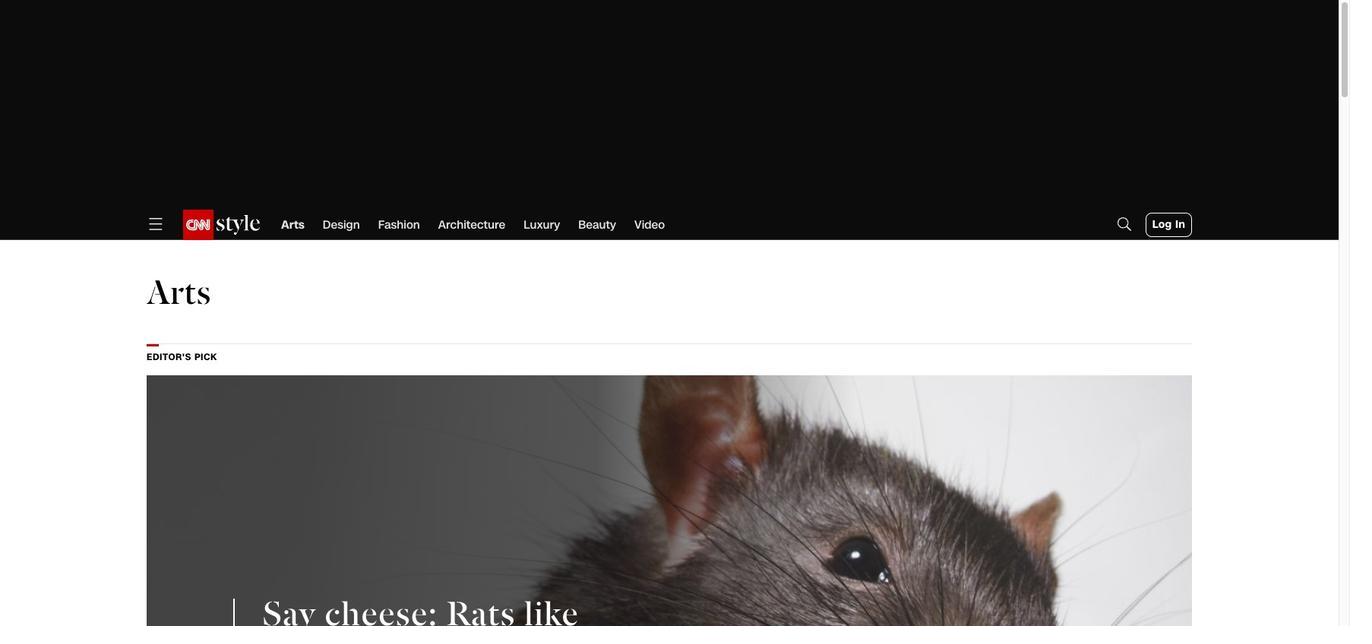 Task type: describe. For each thing, give the bounding box(es) containing it.
beauty link
[[579, 210, 616, 240]]

arts link
[[281, 210, 305, 240]]

fashion
[[378, 217, 420, 233]]

video link
[[635, 210, 665, 240]]

fashion link
[[378, 210, 420, 240]]

luxury
[[524, 217, 560, 233]]

design
[[323, 217, 360, 233]]

pick
[[195, 351, 217, 363]]

open menu icon image
[[147, 215, 165, 233]]

design link
[[323, 210, 360, 240]]



Task type: locate. For each thing, give the bounding box(es) containing it.
1 horizontal spatial arts
[[281, 217, 305, 233]]

luxury link
[[524, 210, 560, 240]]

arts up editor's pick
[[147, 279, 211, 312]]

0 horizontal spatial arts
[[147, 279, 211, 312]]

log in
[[1153, 217, 1186, 232]]

architecture
[[438, 217, 506, 233]]

log in link
[[1146, 213, 1192, 237]]

two rats took a series of selfies in a project devised by augustin lignier. image
[[147, 375, 1192, 626]]

in
[[1176, 217, 1186, 232]]

search icon image
[[1115, 215, 1134, 233]]

0 vertical spatial arts
[[281, 217, 305, 233]]

editor's pick
[[147, 351, 217, 363]]

editor's
[[147, 351, 191, 363]]

beauty
[[579, 217, 616, 233]]

architecture link
[[438, 210, 506, 240]]

log
[[1153, 217, 1172, 232]]

arts left design
[[281, 217, 305, 233]]

video
[[635, 217, 665, 233]]

1 vertical spatial arts
[[147, 279, 211, 312]]

arts
[[281, 217, 305, 233], [147, 279, 211, 312]]



Task type: vqa. For each thing, say whether or not it's contained in the screenshot.
Editor's Pick
yes



